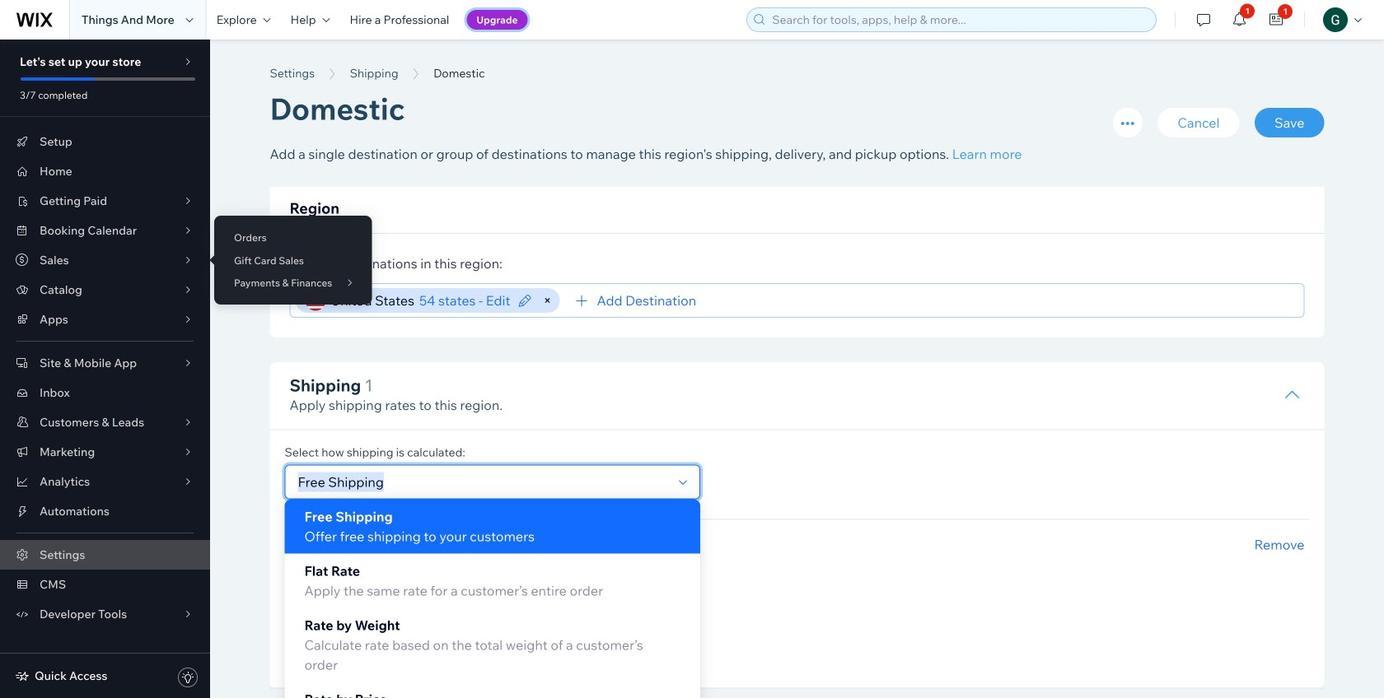 Task type: describe. For each thing, give the bounding box(es) containing it.
e.g., Standard Shipping field
[[295, 556, 592, 584]]

0 field
[[555, 625, 674, 653]]

arrow up outline image
[[1284, 387, 1301, 404]]

Search for tools, apps, help & more... field
[[767, 8, 1151, 31]]

sidebar element
[[0, 40, 210, 699]]



Task type: vqa. For each thing, say whether or not it's contained in the screenshot.
What is the discount?
no



Task type: locate. For each thing, give the bounding box(es) containing it.
option
[[285, 500, 700, 554]]

list box
[[285, 500, 700, 699]]

e.g., 3 - 5 business days field
[[295, 625, 510, 653]]

None field
[[701, 284, 1297, 317], [293, 466, 672, 499], [701, 284, 1297, 317], [293, 466, 672, 499]]



